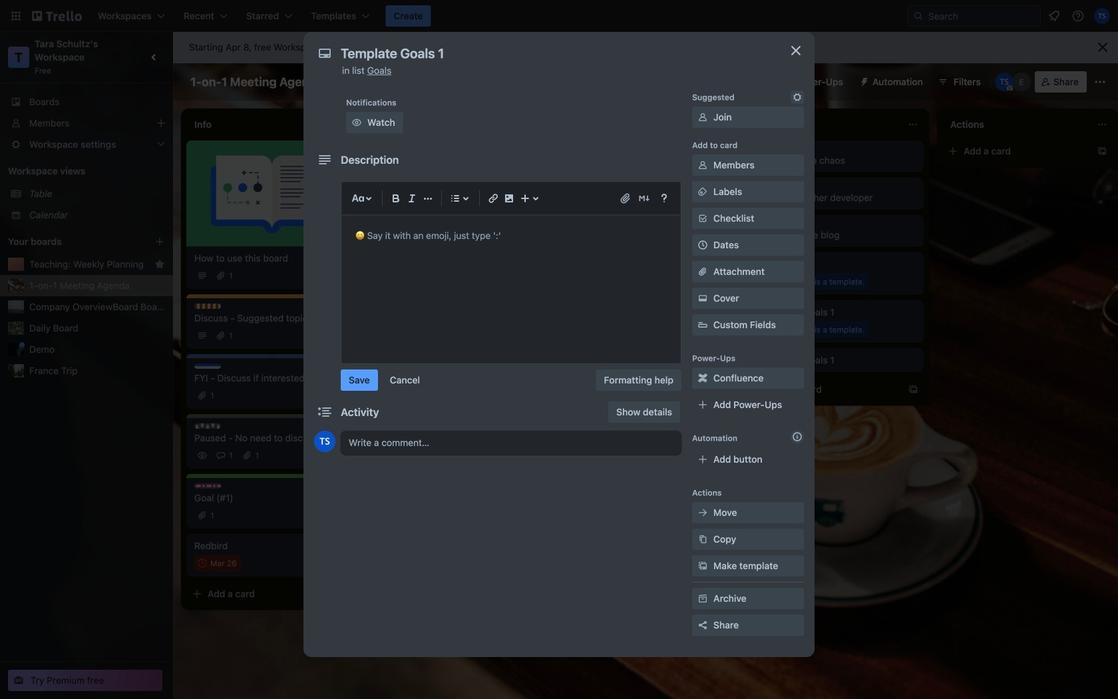 Task type: locate. For each thing, give the bounding box(es) containing it.
0 vertical spatial tara schultz (taraschultz7) image
[[1095, 8, 1111, 24]]

0 vertical spatial color: orange, title: "discuss" element
[[573, 183, 599, 188]]

sm image
[[791, 91, 804, 104], [697, 111, 710, 124], [350, 116, 364, 129], [697, 158, 710, 172], [697, 185, 710, 198], [697, 372, 710, 385], [697, 506, 710, 519], [697, 559, 710, 573]]

None text field
[[334, 41, 774, 65]]

add board image
[[154, 236, 165, 247]]

open information menu image
[[1072, 9, 1085, 23]]

view markdown image
[[638, 192, 651, 205]]

1 horizontal spatial color: orange, title: "discuss" element
[[384, 196, 410, 202]]

color: red, title: "blocker" element
[[384, 146, 410, 151]]

color: pink, title: "goal" element
[[762, 146, 788, 151], [762, 220, 788, 226], [194, 483, 221, 489]]

attach and insert link image
[[619, 192, 633, 205]]

tara schultz (taraschultz7) image
[[1095, 8, 1111, 24], [314, 431, 336, 452]]

1 horizontal spatial tara schultz (taraschultz7) image
[[1095, 8, 1111, 24]]

0 horizontal spatial color: orange, title: "discuss" element
[[194, 304, 221, 309]]

starred icon image
[[154, 259, 165, 270]]

open help dialog image
[[657, 190, 673, 206]]

bold ⌘b image
[[388, 190, 404, 206]]

editor toolbar
[[348, 188, 675, 209]]

search image
[[914, 11, 924, 21]]

tara schultz (taraschultz7) image
[[995, 73, 1014, 91]]

sm image
[[854, 71, 873, 90], [697, 292, 710, 305], [697, 533, 710, 546], [697, 592, 710, 605]]

link ⌘k image
[[485, 190, 501, 206]]

1 vertical spatial color: orange, title: "discuss" element
[[384, 196, 410, 202]]

create from template… image
[[1097, 146, 1108, 156], [719, 235, 730, 246], [530, 358, 541, 368], [908, 384, 919, 395]]

0 horizontal spatial tara schultz (taraschultz7) image
[[314, 431, 336, 452]]

your boards with 6 items element
[[8, 234, 135, 250]]

color: orange, title: "discuss" element
[[573, 183, 599, 188], [384, 196, 410, 202], [194, 304, 221, 309]]

None checkbox
[[194, 555, 241, 571]]



Task type: vqa. For each thing, say whether or not it's contained in the screenshot.
the topmost Tara Schultz (taraschultz7) image
yes



Task type: describe. For each thing, give the bounding box(es) containing it.
1 vertical spatial color: pink, title: "goal" element
[[762, 220, 788, 226]]

close dialog image
[[788, 43, 804, 59]]

Board name text field
[[184, 71, 330, 93]]

1 vertical spatial tara schultz (taraschultz7) image
[[314, 431, 336, 452]]

show menu image
[[1094, 75, 1107, 89]]

primary element
[[0, 0, 1119, 32]]

Search field
[[908, 5, 1042, 27]]

2 horizontal spatial color: orange, title: "discuss" element
[[573, 183, 599, 188]]

image image
[[501, 190, 517, 206]]

Main content area, start typing to enter text. text field
[[356, 228, 667, 244]]

2 vertical spatial color: pink, title: "goal" element
[[194, 483, 221, 489]]

Write a comment text field
[[341, 431, 682, 455]]

ethanhunt1 (ethanhunt117) image
[[1013, 73, 1031, 91]]

2 vertical spatial color: orange, title: "discuss" element
[[194, 304, 221, 309]]

0 notifications image
[[1047, 8, 1063, 24]]

0 vertical spatial color: pink, title: "goal" element
[[762, 146, 788, 151]]

text formatting group
[[388, 190, 436, 206]]

italic ⌘i image
[[404, 190, 420, 206]]

color: blue, title: "fyi" element
[[194, 364, 221, 369]]

color: black, title: "paused" element
[[194, 424, 221, 429]]



